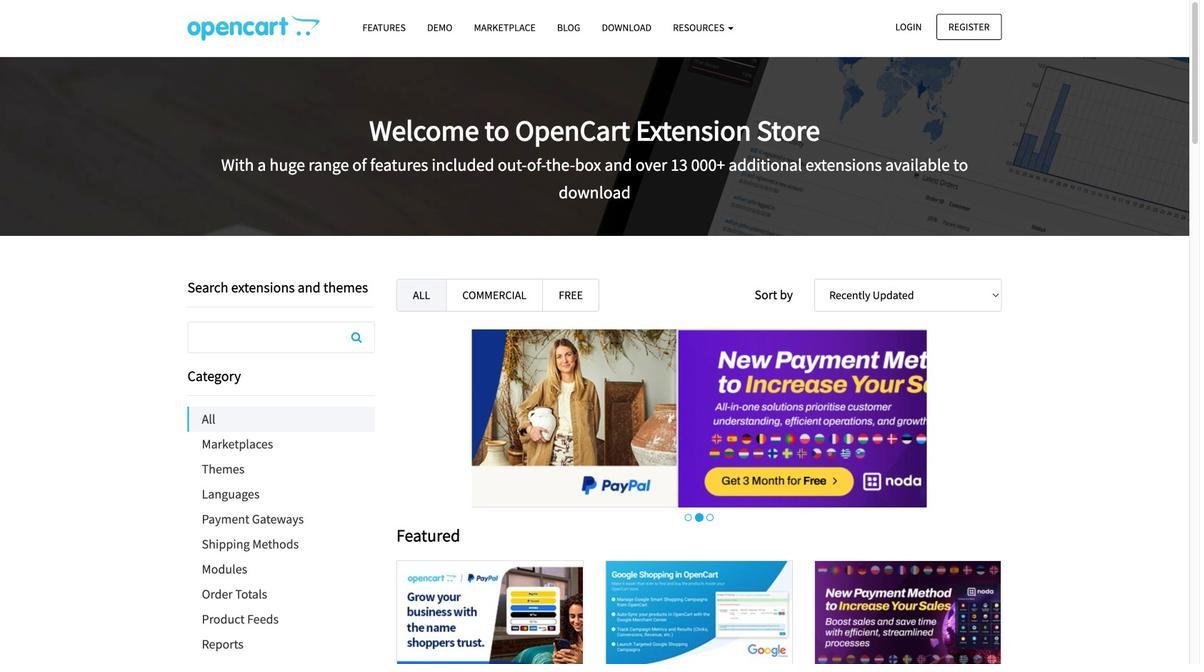 Task type: describe. For each thing, give the bounding box(es) containing it.
paypal checkout integration image
[[398, 561, 583, 664]]

opencart extensions image
[[188, 15, 320, 41]]



Task type: vqa. For each thing, say whether or not it's contained in the screenshot.
OpenCart - Open Source Shopping Cart Solution image
no



Task type: locate. For each thing, give the bounding box(es) containing it.
paypal payment gateway image
[[105, 329, 560, 508]]

None text field
[[188, 322, 375, 352]]

search image
[[351, 332, 362, 343]]

node image
[[560, 329, 1016, 510]]

google shopping for opencart image
[[607, 561, 792, 664]]

noda image
[[816, 561, 1002, 664]]



